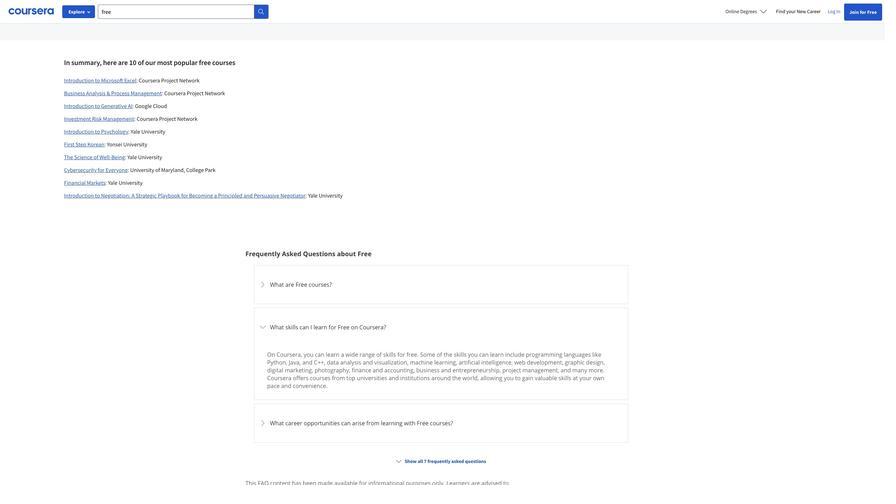 Task type: locate. For each thing, give the bounding box(es) containing it.
show left more
[[204, 4, 217, 11]]

:
[[136, 77, 138, 84], [162, 90, 163, 97], [133, 103, 134, 110], [134, 116, 136, 123], [128, 129, 130, 135], [104, 141, 106, 148], [125, 154, 126, 161], [128, 167, 129, 174], [106, 180, 107, 187], [306, 193, 307, 199]]

business analysis & process management link
[[64, 90, 162, 97]]

what inside dropdown button
[[270, 324, 284, 332]]

chevron right image down frequently
[[259, 281, 267, 290]]

1 vertical spatial project
[[187, 90, 204, 97]]

yale up negotiation: on the left top
[[108, 180, 118, 187]]

with
[[404, 420, 416, 428]]

2 what from the top
[[270, 324, 284, 332]]

log
[[829, 8, 836, 15]]

coursera down python,
[[267, 375, 292, 383]]

for left the "free."
[[398, 351, 405, 359]]

for right i
[[329, 324, 337, 332]]

a right becoming
[[214, 192, 217, 199]]

to up risk
[[95, 103, 100, 110]]

introduction down investment at the top left of the page
[[64, 128, 94, 135]]

0 vertical spatial are
[[118, 58, 128, 67]]

introduction to negotiation: a strategic playbook for becoming a principled and persuasive negotiator link
[[64, 192, 306, 199]]

own
[[593, 375, 605, 383]]

financial markets : yale university
[[64, 180, 143, 187]]

and up the universities
[[363, 359, 373, 367]]

courses? inside the 'what are free courses?' dropdown button
[[309, 281, 332, 289]]

learn left include
[[490, 351, 504, 359]]

introduction up investment at the top left of the page
[[64, 103, 94, 110]]

project
[[503, 367, 521, 375]]

you
[[304, 351, 314, 359], [468, 351, 478, 359], [504, 375, 514, 383]]

of right range
[[377, 351, 382, 359]]

introduction
[[64, 77, 94, 84], [64, 103, 94, 110], [64, 128, 94, 135], [64, 192, 94, 199]]

0 vertical spatial from
[[332, 375, 345, 383]]

courses? inside what career opportunities can arise from learning with free courses? dropdown button
[[430, 420, 453, 428]]

3 what from the top
[[270, 420, 284, 428]]

chevron right image inside what career opportunities can arise from learning with free courses? dropdown button
[[259, 420, 267, 428]]

free
[[868, 9, 878, 15], [358, 250, 372, 259], [296, 281, 307, 289], [338, 324, 350, 332], [417, 420, 429, 428]]

show inside button
[[204, 4, 217, 11]]

to down risk
[[95, 128, 100, 135]]

around
[[432, 375, 451, 383]]

on
[[267, 351, 275, 359]]

are down asked
[[286, 281, 294, 289]]

network
[[179, 77, 200, 84], [205, 90, 225, 97], [177, 115, 198, 123]]

management down introduction to generative ai : google cloud on the top of page
[[103, 115, 134, 123]]

0 vertical spatial your
[[787, 8, 796, 15]]

all
[[418, 459, 423, 465]]

0 vertical spatial chevron right image
[[259, 281, 267, 290]]

1 horizontal spatial courses?
[[430, 420, 453, 428]]

project down cloud
[[159, 115, 176, 123]]

online
[[726, 8, 740, 15]]

can up entrepreneurship,
[[480, 351, 489, 359]]

2 chevron right image from the top
[[259, 420, 267, 428]]

college
[[186, 167, 204, 174]]

learn right i
[[314, 324, 327, 332]]

0 horizontal spatial a
[[214, 192, 217, 199]]

learn right c++,
[[326, 351, 340, 359]]

can left arise
[[342, 420, 351, 428]]

generative
[[101, 103, 127, 110]]

what skills can i learn for free on coursera?
[[270, 324, 386, 332]]

0 vertical spatial network
[[179, 77, 200, 84]]

to up analysis
[[95, 77, 100, 84]]

principled
[[218, 192, 243, 199]]

coursera?
[[360, 324, 386, 332]]

in right the log at the top of page
[[837, 8, 841, 15]]

learn for for
[[314, 324, 327, 332]]

you right allowing
[[504, 375, 514, 383]]

from right arise
[[367, 420, 380, 428]]

of right some
[[437, 351, 442, 359]]

join for free link
[[845, 4, 883, 21]]

0 horizontal spatial courses?
[[309, 281, 332, 289]]

strategic
[[136, 192, 157, 199]]

your right at
[[580, 375, 592, 383]]

: inside "business analysis & process management : coursera project network"
[[162, 90, 163, 97]]

step
[[76, 141, 86, 148]]

show inside dropdown button
[[405, 459, 417, 465]]

1 horizontal spatial from
[[367, 420, 380, 428]]

and right business
[[441, 367, 452, 375]]

what for what are free courses?
[[270, 281, 284, 289]]

1 horizontal spatial courses
[[310, 375, 331, 383]]

1 horizontal spatial in
[[837, 8, 841, 15]]

0 vertical spatial project
[[161, 77, 178, 84]]

0 horizontal spatial show
[[204, 4, 217, 11]]

1 vertical spatial a
[[341, 351, 344, 359]]

1 horizontal spatial are
[[286, 281, 294, 289]]

are left 10
[[118, 58, 128, 67]]

: inside the cybersecurity for everyone : university of maryland, college park
[[128, 167, 129, 174]]

to for microsoft
[[95, 77, 100, 84]]

to for generative
[[95, 103, 100, 110]]

investment risk management link
[[64, 115, 134, 123]]

1 what from the top
[[270, 281, 284, 289]]

2 introduction from the top
[[64, 103, 94, 110]]

management
[[131, 90, 162, 97], [103, 115, 134, 123]]

0 vertical spatial courses?
[[309, 281, 332, 289]]

: inside introduction to microsoft excel : coursera project network
[[136, 77, 138, 84]]

online degrees button
[[720, 4, 773, 19]]

courses
[[212, 58, 235, 67], [310, 375, 331, 383]]

0 horizontal spatial in
[[64, 58, 70, 67]]

1 introduction from the top
[[64, 77, 94, 84]]

to left gain
[[516, 375, 521, 383]]

business
[[417, 367, 440, 375]]

chevron right image left career
[[259, 420, 267, 428]]

can left i
[[300, 324, 309, 332]]

coursera up "business analysis & process management : coursera project network"
[[139, 77, 160, 84]]

courses?
[[309, 281, 332, 289], [430, 420, 453, 428]]

science
[[74, 154, 92, 161]]

1 vertical spatial courses
[[310, 375, 331, 383]]

offers
[[293, 375, 309, 383]]

show for show more
[[204, 4, 217, 11]]

from inside on coursera, you can learn a wide range of skills for free. some of the skills you can learn include programming languages like python, java, and c++, data analysis and visualization, machine learning, artificial intelligence, web development, graphic design, digital marketing, photography, finance and accounting, business and entrepreneurship, project management, and many more. coursera offers courses from top universities and institutions around the world, allowing you to gain valuable skills at your own pace and convenience.
[[332, 375, 345, 383]]

python,
[[267, 359, 288, 367]]

courses down c++,
[[310, 375, 331, 383]]

career
[[286, 420, 303, 428]]

more
[[218, 4, 231, 11]]

to down markets
[[95, 192, 100, 199]]

0 horizontal spatial from
[[332, 375, 345, 383]]

project down "most"
[[161, 77, 178, 84]]

asked
[[452, 459, 464, 465]]

what career opportunities can arise from learning with free courses? button
[[259, 409, 624, 439]]

what
[[270, 281, 284, 289], [270, 324, 284, 332], [270, 420, 284, 428]]

1 vertical spatial in
[[64, 58, 70, 67]]

business analysis & process management : coursera project network
[[64, 90, 225, 97]]

free
[[199, 58, 211, 67]]

in left summary,
[[64, 58, 70, 67]]

1 horizontal spatial a
[[341, 351, 344, 359]]

1 vertical spatial show
[[405, 459, 417, 465]]

1 chevron right image from the top
[[259, 281, 267, 290]]

java,
[[289, 359, 301, 367]]

0 horizontal spatial your
[[580, 375, 592, 383]]

a
[[214, 192, 217, 199], [341, 351, 344, 359]]

project down popular
[[187, 90, 204, 97]]

can
[[300, 324, 309, 332], [315, 351, 325, 359], [480, 351, 489, 359], [342, 420, 351, 428]]

4 introduction from the top
[[64, 192, 94, 199]]

what left career
[[270, 420, 284, 428]]

pace
[[267, 383, 280, 391]]

coursera,
[[277, 351, 302, 359]]

2 vertical spatial what
[[270, 420, 284, 428]]

chevron right image for what career opportunities can arise from learning with free courses?
[[259, 420, 267, 428]]

introduction to generative ai link
[[64, 103, 133, 110]]

show for show all 7 frequently asked questions
[[405, 459, 417, 465]]

summary,
[[71, 58, 102, 67]]

from
[[332, 375, 345, 383], [367, 420, 380, 428]]

the left world,
[[453, 375, 461, 383]]

photography,
[[315, 367, 351, 375]]

management,
[[523, 367, 560, 375]]

0 vertical spatial show
[[204, 4, 217, 11]]

1 vertical spatial from
[[367, 420, 380, 428]]

what right chevron right icon
[[270, 324, 284, 332]]

introduction to generative ai : google cloud
[[64, 103, 167, 110]]

financial
[[64, 180, 86, 187]]

learn inside dropdown button
[[314, 324, 327, 332]]

analysis
[[340, 359, 362, 367]]

show left all
[[405, 459, 417, 465]]

: inside financial markets : yale university
[[106, 180, 107, 187]]

what down frequently
[[270, 281, 284, 289]]

you up entrepreneurship,
[[468, 351, 478, 359]]

you left c++,
[[304, 351, 314, 359]]

introduction down financial
[[64, 192, 94, 199]]

2 vertical spatial project
[[159, 115, 176, 123]]

courses? down questions
[[309, 281, 332, 289]]

1 vertical spatial courses?
[[430, 420, 453, 428]]

1 vertical spatial your
[[580, 375, 592, 383]]

: inside first step korean : yonsei university
[[104, 141, 106, 148]]

skills up entrepreneurship,
[[454, 351, 467, 359]]

what for what skills can i learn for free on coursera?
[[270, 324, 284, 332]]

show
[[204, 4, 217, 11], [405, 459, 417, 465]]

skills
[[286, 324, 298, 332], [383, 351, 396, 359], [454, 351, 467, 359], [559, 375, 572, 383]]

1 horizontal spatial your
[[787, 8, 796, 15]]

1 vertical spatial are
[[286, 281, 294, 289]]

introduction to negotiation: a strategic playbook for becoming a principled and persuasive negotiator : yale university
[[64, 192, 343, 199]]

from left top
[[332, 375, 345, 383]]

skills left i
[[286, 324, 298, 332]]

in
[[837, 8, 841, 15], [64, 58, 70, 67]]

0 vertical spatial the
[[444, 351, 453, 359]]

chevron right image
[[259, 324, 267, 332]]

the right some
[[444, 351, 453, 359]]

analysis
[[86, 90, 106, 97]]

chevron right image
[[259, 281, 267, 290], [259, 420, 267, 428]]

1 vertical spatial chevron right image
[[259, 420, 267, 428]]

introduction up 'business'
[[64, 77, 94, 84]]

coursera image
[[9, 6, 54, 17]]

0 horizontal spatial you
[[304, 351, 314, 359]]

1 vertical spatial what
[[270, 324, 284, 332]]

3 introduction from the top
[[64, 128, 94, 135]]

1 horizontal spatial show
[[405, 459, 417, 465]]

management up google
[[131, 90, 162, 97]]

a left the wide at the bottom left of page
[[341, 351, 344, 359]]

free left on
[[338, 324, 350, 332]]

learning,
[[435, 359, 458, 367]]

yale right negotiator in the left top of the page
[[308, 192, 318, 199]]

: inside introduction to negotiation: a strategic playbook for becoming a principled and persuasive negotiator : yale university
[[306, 193, 307, 199]]

for
[[861, 9, 867, 15], [98, 167, 105, 174], [181, 192, 188, 199], [329, 324, 337, 332], [398, 351, 405, 359]]

0 vertical spatial courses
[[212, 58, 235, 67]]

can inside dropdown button
[[342, 420, 351, 428]]

0 horizontal spatial are
[[118, 58, 128, 67]]

the science of well-being link
[[64, 154, 125, 161]]

0 vertical spatial in
[[837, 8, 841, 15]]

chevron right image inside the 'what are free courses?' dropdown button
[[259, 281, 267, 290]]

cybersecurity for everyone link
[[64, 167, 128, 174]]

introduction to psychology link
[[64, 128, 128, 135]]

psychology
[[101, 128, 128, 135]]

machine
[[410, 359, 433, 367]]

join
[[850, 9, 860, 15]]

0 vertical spatial what
[[270, 281, 284, 289]]

free right about
[[358, 250, 372, 259]]

courses? right with at the left of the page
[[430, 420, 453, 428]]

to
[[95, 77, 100, 84], [95, 103, 100, 110], [95, 128, 100, 135], [95, 192, 100, 199], [516, 375, 521, 383]]

None search field
[[98, 4, 269, 19]]

courses right free at the top left
[[212, 58, 235, 67]]

free.
[[407, 351, 419, 359]]

asked
[[282, 250, 302, 259]]

your right find
[[787, 8, 796, 15]]

arise
[[352, 420, 365, 428]]

first step korean : yonsei university
[[64, 141, 147, 148]]



Task type: describe. For each thing, give the bounding box(es) containing it.
show more
[[204, 4, 231, 11]]

and right "pace"
[[281, 383, 292, 391]]

maryland,
[[161, 167, 185, 174]]

frequently
[[246, 250, 281, 259]]

and right principled
[[244, 192, 253, 199]]

i
[[311, 324, 312, 332]]

log in
[[829, 8, 841, 15]]

1 horizontal spatial you
[[468, 351, 478, 359]]

your inside on coursera, you can learn a wide range of skills for free. some of the skills you can learn include programming languages like python, java, and c++, data analysis and visualization, machine learning, artificial intelligence, web development, graphic design, digital marketing, photography, finance and accounting, business and entrepreneurship, project management, and many more. coursera offers courses from top universities and institutions around the world, allowing you to gain valuable skills at your own pace and convenience.
[[580, 375, 592, 383]]

more.
[[589, 367, 605, 375]]

find your new career link
[[773, 7, 825, 16]]

show all 7 frequently asked questions
[[405, 459, 487, 465]]

of left the "maryland,"
[[155, 167, 160, 174]]

design,
[[587, 359, 605, 367]]

introduction for introduction to negotiation: a strategic playbook for becoming a principled and persuasive negotiator
[[64, 192, 94, 199]]

explore button
[[62, 5, 95, 18]]

what career opportunities can arise from learning with free courses?
[[270, 420, 453, 428]]

to inside on coursera, you can learn a wide range of skills for free. some of the skills you can learn include programming languages like python, java, and c++, data analysis and visualization, machine learning, artificial intelligence, web development, graphic design, digital marketing, photography, finance and accounting, business and entrepreneurship, project management, and many more. coursera offers courses from top universities and institutions around the world, allowing you to gain valuable skills at your own pace and convenience.
[[516, 375, 521, 383]]

range
[[360, 351, 375, 359]]

0 vertical spatial management
[[131, 90, 162, 97]]

allowing
[[481, 375, 503, 383]]

free inside dropdown button
[[338, 324, 350, 332]]

c++,
[[314, 359, 326, 367]]

include
[[506, 351, 525, 359]]

at
[[573, 375, 578, 383]]

accounting,
[[385, 367, 415, 375]]

programming
[[526, 351, 563, 359]]

learning
[[381, 420, 403, 428]]

marketing,
[[285, 367, 313, 375]]

2 vertical spatial network
[[177, 115, 198, 123]]

first
[[64, 141, 74, 148]]

from inside dropdown button
[[367, 420, 380, 428]]

courses inside on coursera, you can learn a wide range of skills for free. some of the skills you can learn include programming languages like python, java, and c++, data analysis and visualization, machine learning, artificial intelligence, web development, graphic design, digital marketing, photography, finance and accounting, business and entrepreneurship, project management, and many more. coursera offers courses from top universities and institutions around the world, allowing you to gain valuable skills at your own pace and convenience.
[[310, 375, 331, 383]]

yonsei
[[107, 141, 122, 148]]

and down visualization, at bottom
[[389, 375, 399, 383]]

artificial
[[459, 359, 480, 367]]

what are free courses? button
[[259, 270, 624, 300]]

: inside the science of well-being : yale university
[[125, 154, 126, 161]]

being
[[111, 154, 125, 161]]

cybersecurity
[[64, 167, 97, 174]]

can left data
[[315, 351, 325, 359]]

institutions
[[401, 375, 430, 383]]

investment
[[64, 115, 91, 123]]

: inside introduction to psychology : yale university
[[128, 129, 130, 135]]

skills up accounting, in the left bottom of the page
[[383, 351, 396, 359]]

free right join
[[868, 9, 878, 15]]

introduction for introduction to psychology
[[64, 128, 94, 135]]

cybersecurity for everyone : university of maryland, college park
[[64, 167, 216, 174]]

on coursera, you can learn a wide range of skills for free. some of the skills you can learn include programming languages like python, java, and c++, data analysis and visualization, machine learning, artificial intelligence, web development, graphic design, digital marketing, photography, finance and accounting, business and entrepreneurship, project management, and many more. coursera offers courses from top universities and institutions around the world, allowing you to gain valuable skills at your own pace and convenience.
[[267, 351, 605, 391]]

for inside dropdown button
[[329, 324, 337, 332]]

questions
[[465, 459, 487, 465]]

persuasive
[[254, 192, 279, 199]]

investment risk management : coursera project network
[[64, 115, 198, 123]]

new
[[797, 8, 807, 15]]

ai
[[128, 103, 133, 110]]

yale down 'investment risk management : coursera project network'
[[131, 128, 140, 135]]

: inside introduction to generative ai : google cloud
[[133, 103, 134, 110]]

world,
[[463, 375, 479, 383]]

to for psychology
[[95, 128, 100, 135]]

google
[[135, 103, 152, 110]]

for inside on coursera, you can learn a wide range of skills for free. some of the skills you can learn include programming languages like python, java, and c++, data analysis and visualization, machine learning, artificial intelligence, web development, graphic design, digital marketing, photography, finance and accounting, business and entrepreneurship, project management, and many more. coursera offers courses from top universities and institutions around the world, allowing you to gain valuable skills at your own pace and convenience.
[[398, 351, 405, 359]]

gain
[[523, 375, 534, 383]]

to for negotiation:
[[95, 192, 100, 199]]

valuable
[[535, 375, 557, 383]]

finance
[[352, 367, 372, 375]]

find your new career
[[777, 8, 821, 15]]

of right 10
[[138, 58, 144, 67]]

and left c++,
[[303, 359, 313, 367]]

negotiation:
[[101, 192, 130, 199]]

about
[[337, 250, 356, 259]]

10
[[129, 58, 137, 67]]

join for free
[[850, 9, 878, 15]]

markets
[[87, 180, 106, 187]]

collapsed list
[[254, 266, 629, 486]]

a
[[132, 192, 135, 199]]

2 horizontal spatial you
[[504, 375, 514, 383]]

of left well-
[[94, 154, 98, 161]]

free right with at the left of the page
[[417, 420, 429, 428]]

opportunities
[[304, 420, 340, 428]]

risk
[[92, 115, 102, 123]]

entrepreneurship,
[[453, 367, 501, 375]]

cloud
[[153, 103, 167, 110]]

languages
[[564, 351, 591, 359]]

1 vertical spatial the
[[453, 375, 461, 383]]

digital
[[267, 367, 283, 375]]

what for what career opportunities can arise from learning with free courses?
[[270, 420, 284, 428]]

coursera inside on coursera, you can learn a wide range of skills for free. some of the skills you can learn include programming languages like python, java, and c++, data analysis and visualization, machine learning, artificial intelligence, web development, graphic design, digital marketing, photography, finance and accounting, business and entrepreneurship, project management, and many more. coursera offers courses from top universities and institutions around the world, allowing you to gain valuable skills at your own pace and convenience.
[[267, 375, 292, 383]]

negotiator
[[281, 192, 306, 199]]

the science of well-being : yale university
[[64, 154, 162, 161]]

data
[[327, 359, 339, 367]]

: inside 'investment risk management : coursera project network'
[[134, 116, 136, 123]]

many
[[573, 367, 588, 375]]

1 vertical spatial network
[[205, 90, 225, 97]]

learn for a
[[326, 351, 340, 359]]

like
[[593, 351, 602, 359]]

popular
[[174, 58, 198, 67]]

your inside 'link'
[[787, 8, 796, 15]]

top
[[347, 375, 356, 383]]

&
[[107, 90, 110, 97]]

here
[[103, 58, 117, 67]]

are inside the 'what are free courses?' dropdown button
[[286, 281, 294, 289]]

free down "frequently asked questions about free"
[[296, 281, 307, 289]]

and right finance
[[373, 367, 383, 375]]

for right join
[[861, 9, 867, 15]]

yale right being
[[128, 154, 137, 161]]

0 vertical spatial a
[[214, 192, 217, 199]]

a inside on coursera, you can learn a wide range of skills for free. some of the skills you can learn include programming languages like python, java, and c++, data analysis and visualization, machine learning, artificial intelligence, web development, graphic design, digital marketing, photography, finance and accounting, business and entrepreneurship, project management, and many more. coursera offers courses from top universities and institutions around the world, allowing you to gain valuable skills at your own pace and convenience.
[[341, 351, 344, 359]]

playbook
[[158, 192, 180, 199]]

and left at
[[561, 367, 571, 375]]

skills inside dropdown button
[[286, 324, 298, 332]]

for up financial markets : yale university
[[98, 167, 105, 174]]

coursera down google
[[137, 115, 158, 123]]

what skills can i learn for free on coursera? button
[[259, 313, 624, 343]]

intelligence,
[[482, 359, 513, 367]]

graphic
[[565, 359, 585, 367]]

introduction for introduction to microsoft excel
[[64, 77, 94, 84]]

development,
[[527, 359, 564, 367]]

0 horizontal spatial courses
[[212, 58, 235, 67]]

financial markets link
[[64, 180, 106, 187]]

some
[[421, 351, 436, 359]]

log in link
[[825, 7, 845, 16]]

chevron right image for what are free courses?
[[259, 281, 267, 290]]

can inside dropdown button
[[300, 324, 309, 332]]

show all 7 frequently asked questions button
[[394, 456, 489, 469]]

1 vertical spatial management
[[103, 115, 134, 123]]

online degrees
[[726, 8, 758, 15]]

frequently
[[428, 459, 451, 465]]

What do you want to learn? text field
[[98, 4, 255, 19]]

introduction to psychology : yale university
[[64, 128, 165, 135]]

skills left at
[[559, 375, 572, 383]]

questions
[[303, 250, 336, 259]]

becoming
[[189, 192, 213, 199]]

coursera up cloud
[[164, 90, 186, 97]]

for right "playbook"
[[181, 192, 188, 199]]

our
[[145, 58, 156, 67]]

introduction for introduction to generative ai
[[64, 103, 94, 110]]



Task type: vqa. For each thing, say whether or not it's contained in the screenshot.
"Log"
yes



